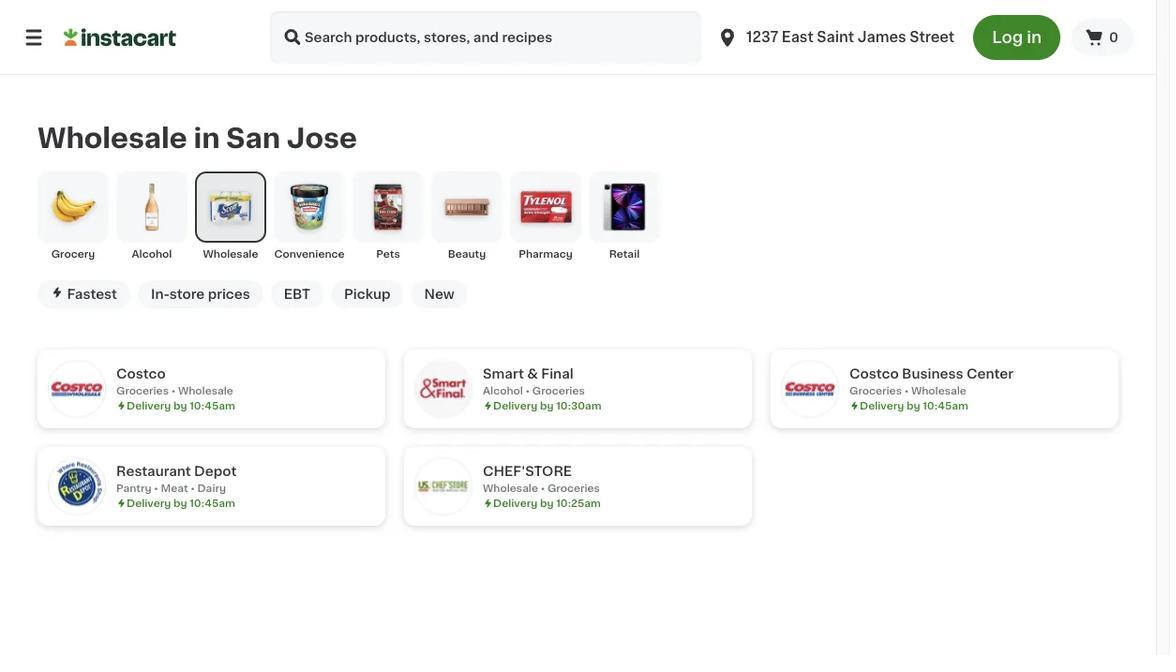 Task type: describe. For each thing, give the bounding box(es) containing it.
in for wholesale
[[194, 125, 220, 151]]

groceries inside costco business center groceries • wholesale
[[850, 386, 902, 396]]

costco for costco business center
[[850, 367, 899, 381]]

delivery by 10:45am for groceries
[[127, 401, 235, 411]]

1237 east saint james street
[[747, 30, 955, 44]]

10:25am
[[556, 498, 601, 509]]

• inside the chef'store wholesale • groceries
[[541, 483, 545, 494]]

wholesale in san jose
[[38, 125, 357, 151]]

alcohol inside button
[[132, 249, 172, 259]]

costco business center groceries • wholesale
[[850, 367, 1014, 396]]

• down restaurant
[[154, 483, 158, 494]]

by for depot
[[173, 498, 187, 509]]

delivery by 10:30am
[[493, 401, 602, 411]]

retail
[[609, 249, 640, 259]]

10:45am for depot
[[190, 498, 235, 509]]

delivery by 10:45am for business
[[860, 401, 968, 411]]

james
[[858, 30, 906, 44]]

beauty
[[448, 249, 486, 259]]

smart & final alcohol • groceries
[[483, 367, 585, 396]]

pickup button
[[331, 280, 404, 308]]

costco groceries • wholesale
[[116, 367, 233, 396]]

prices
[[208, 288, 250, 301]]

delivery by 10:25am
[[493, 498, 601, 509]]

wholesale inside costco groceries • wholesale
[[178, 386, 233, 396]]

10:45am for business
[[923, 401, 968, 411]]

pharmacy button
[[510, 171, 581, 262]]

grocery
[[51, 249, 95, 259]]

delivery for &
[[493, 401, 538, 411]]

store
[[170, 288, 205, 301]]

fastest button
[[38, 280, 130, 308]]

log
[[992, 30, 1023, 45]]

• inside costco groceries • wholesale
[[171, 386, 176, 396]]

in-store prices button
[[138, 280, 263, 308]]

restaurant
[[116, 465, 191, 478]]

• right meat
[[191, 483, 195, 494]]

1237
[[747, 30, 778, 44]]

east
[[782, 30, 814, 44]]

alcohol inside 'smart & final alcohol • groceries'
[[483, 386, 523, 396]]

2 1237 east saint james street button from the left
[[717, 11, 955, 64]]

fastest
[[67, 288, 117, 301]]

street
[[910, 30, 955, 44]]

wholesale inside wholesale button
[[203, 249, 258, 259]]

pharmacy
[[519, 249, 573, 259]]

costco for costco
[[116, 367, 166, 381]]

center
[[967, 367, 1014, 381]]



Task type: vqa. For each thing, say whether or not it's contained in the screenshot.
middle the &
no



Task type: locate. For each thing, give the bounding box(es) containing it.
new button
[[411, 280, 468, 308]]

in inside button
[[1027, 30, 1042, 45]]

delivery down pantry
[[127, 498, 171, 509]]

groceries inside 'smart & final alcohol • groceries'
[[532, 386, 585, 396]]

in-store prices
[[151, 288, 250, 301]]

by down costco groceries • wholesale
[[173, 401, 187, 411]]

1 horizontal spatial alcohol
[[483, 386, 523, 396]]

pets button
[[353, 171, 424, 262]]

by down costco business center groceries • wholesale
[[907, 401, 920, 411]]

&
[[527, 367, 538, 381]]

costco left business
[[850, 367, 899, 381]]

new
[[424, 288, 455, 301]]

restaurant depot pantry • meat • dairy
[[116, 465, 237, 494]]

smart
[[483, 367, 524, 381]]

grocery button
[[38, 171, 109, 262]]

10:45am
[[190, 401, 235, 411], [923, 401, 968, 411], [190, 498, 235, 509]]

delivery down costco business center groceries • wholesale
[[860, 401, 904, 411]]

1 horizontal spatial in
[[1027, 30, 1042, 45]]

wholesale in san jose main content
[[0, 75, 1156, 556]]

1 horizontal spatial costco
[[850, 367, 899, 381]]

costco inside costco business center groceries • wholesale
[[850, 367, 899, 381]]

alcohol
[[132, 249, 172, 259], [483, 386, 523, 396]]

wholesale
[[38, 125, 187, 151], [203, 249, 258, 259], [178, 386, 233, 396], [911, 386, 967, 396], [483, 483, 538, 494]]

restaurant depot image
[[49, 458, 105, 515]]

san
[[226, 125, 280, 151]]

0 vertical spatial alcohol
[[132, 249, 172, 259]]

groceries inside the chef'store wholesale • groceries
[[548, 483, 600, 494]]

convenience button
[[274, 171, 345, 262]]

costco inside costco groceries • wholesale
[[116, 367, 166, 381]]

alcohol up the in- at left top
[[132, 249, 172, 259]]

0 horizontal spatial alcohol
[[132, 249, 172, 259]]

instacart logo image
[[64, 26, 176, 49]]

meat
[[161, 483, 188, 494]]

by for wholesale
[[540, 498, 554, 509]]

costco
[[116, 367, 166, 381], [850, 367, 899, 381]]

1 vertical spatial in
[[194, 125, 220, 151]]

delivery for business
[[860, 401, 904, 411]]

jose
[[287, 125, 357, 151]]

wholesale up the grocery button
[[38, 125, 187, 151]]

delivery down chef'store
[[493, 498, 538, 509]]

delivery by 10:45am for depot
[[127, 498, 235, 509]]

wholesale down chef'store
[[483, 483, 538, 494]]

None search field
[[270, 11, 702, 64]]

costco right costco image
[[116, 367, 166, 381]]

convenience
[[274, 249, 345, 259]]

by down the chef'store wholesale • groceries
[[540, 498, 554, 509]]

• down business
[[905, 386, 909, 396]]

costco image
[[49, 361, 105, 417]]

1 vertical spatial alcohol
[[483, 386, 523, 396]]

0
[[1109, 31, 1119, 44]]

beauty button
[[431, 171, 503, 262]]

0 horizontal spatial costco
[[116, 367, 166, 381]]

• up "delivery by 10:25am"
[[541, 483, 545, 494]]

wholesale button
[[195, 171, 266, 262]]

in inside "main content"
[[194, 125, 220, 151]]

delivery for groceries
[[127, 401, 171, 411]]

by for groceries
[[173, 401, 187, 411]]

wholesale down business
[[911, 386, 967, 396]]

delivery by 10:45am down costco business center groceries • wholesale
[[860, 401, 968, 411]]

• inside 'smart & final alcohol • groceries'
[[526, 386, 530, 396]]

0 horizontal spatial in
[[194, 125, 220, 151]]

• inside costco business center groceries • wholesale
[[905, 386, 909, 396]]

10:45am down dairy
[[190, 498, 235, 509]]

10:45am down costco groceries • wholesale
[[190, 401, 235, 411]]

groceries
[[116, 386, 169, 396], [532, 386, 585, 396], [850, 386, 902, 396], [548, 483, 600, 494]]

in left san
[[194, 125, 220, 151]]

pets
[[376, 249, 400, 259]]

0 button
[[1072, 19, 1134, 56]]

wholesale inside the chef'store wholesale • groceries
[[483, 483, 538, 494]]

1 1237 east saint james street button from the left
[[709, 11, 962, 64]]

saint
[[817, 30, 854, 44]]

0 vertical spatial in
[[1027, 30, 1042, 45]]

pantry
[[116, 483, 151, 494]]

by for business
[[907, 401, 920, 411]]

delivery by 10:45am down meat
[[127, 498, 235, 509]]

business
[[902, 367, 964, 381]]

Search field
[[270, 11, 702, 64]]

delivery down 'smart & final alcohol • groceries'
[[493, 401, 538, 411]]

in for log
[[1027, 30, 1042, 45]]

ebt button
[[271, 280, 323, 308]]

• up restaurant
[[171, 386, 176, 396]]

10:30am
[[556, 401, 602, 411]]

2 costco from the left
[[850, 367, 899, 381]]

by
[[173, 401, 187, 411], [540, 401, 554, 411], [907, 401, 920, 411], [173, 498, 187, 509], [540, 498, 554, 509]]

by for &
[[540, 401, 554, 411]]

chef'store image
[[415, 458, 472, 515]]

groceries inside costco groceries • wholesale
[[116, 386, 169, 396]]

dairy
[[197, 483, 226, 494]]

1237 east saint james street button
[[709, 11, 962, 64], [717, 11, 955, 64]]

in right log
[[1027, 30, 1042, 45]]

groceries right costco image
[[116, 386, 169, 396]]

pickup
[[344, 288, 391, 301]]

10:45am for groceries
[[190, 401, 235, 411]]

alcohol down smart on the left bottom
[[483, 386, 523, 396]]

chef'store
[[483, 465, 572, 478]]

groceries up 10:25am
[[548, 483, 600, 494]]

costco business center image
[[782, 361, 838, 417]]

final
[[541, 367, 574, 381]]

groceries down final
[[532, 386, 585, 396]]

log in button
[[974, 15, 1061, 60]]

wholesale up prices
[[203, 249, 258, 259]]

• down the '&'
[[526, 386, 530, 396]]

chef'store wholesale • groceries
[[483, 465, 600, 494]]

alcohol button
[[116, 171, 188, 262]]

delivery for wholesale
[[493, 498, 538, 509]]

delivery by 10:45am down costco groceries • wholesale
[[127, 401, 235, 411]]

in-
[[151, 288, 170, 301]]

delivery down costco groceries • wholesale
[[127, 401, 171, 411]]

groceries right costco business center image
[[850, 386, 902, 396]]

ebt
[[284, 288, 310, 301]]

retail button
[[589, 171, 660, 262]]

log in
[[992, 30, 1042, 45]]

depot
[[194, 465, 237, 478]]

delivery
[[127, 401, 171, 411], [493, 401, 538, 411], [860, 401, 904, 411], [127, 498, 171, 509], [493, 498, 538, 509]]

1 costco from the left
[[116, 367, 166, 381]]

by down meat
[[173, 498, 187, 509]]

in
[[1027, 30, 1042, 45], [194, 125, 220, 151]]

delivery by 10:45am
[[127, 401, 235, 411], [860, 401, 968, 411], [127, 498, 235, 509]]

by down 'smart & final alcohol • groceries'
[[540, 401, 554, 411]]

wholesale inside costco business center groceries • wholesale
[[911, 386, 967, 396]]

wholesale up depot on the bottom left
[[178, 386, 233, 396]]

smart & final image
[[415, 361, 472, 417]]

delivery for depot
[[127, 498, 171, 509]]

•
[[171, 386, 176, 396], [526, 386, 530, 396], [905, 386, 909, 396], [154, 483, 158, 494], [191, 483, 195, 494], [541, 483, 545, 494]]

10:45am down costco business center groceries • wholesale
[[923, 401, 968, 411]]



